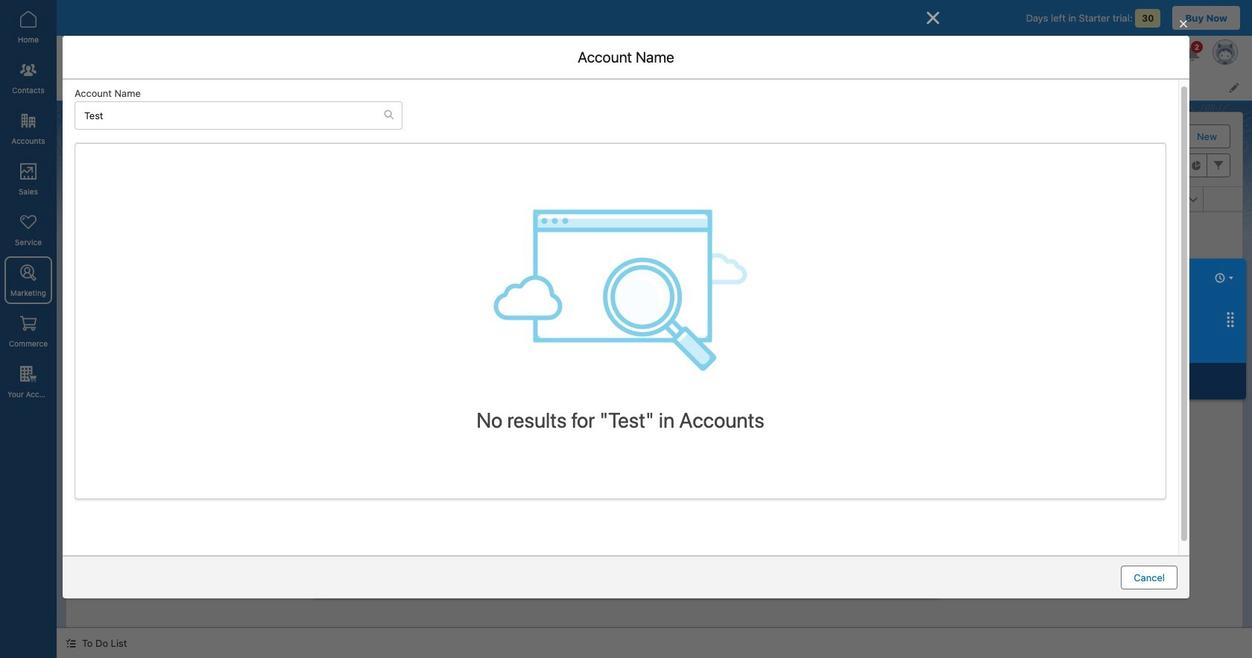Task type: locate. For each thing, give the bounding box(es) containing it.
status inside all contacts|contacts|list view element
[[544, 318, 765, 497]]

list item
[[152, 73, 230, 101], [230, 73, 318, 101], [318, 73, 401, 101], [401, 73, 464, 101]]

None text field
[[344, 372, 897, 395]]

2 list item from the left
[[230, 73, 318, 101]]

action image
[[1204, 187, 1243, 211]]

None text field
[[344, 467, 897, 510]]

3 list item from the left
[[318, 73, 401, 101]]

Search All Contacts list view. search field
[[877, 154, 1056, 177]]

phone element
[[669, 187, 848, 212]]

item number element
[[66, 187, 111, 212]]

contact owner alias element
[[1026, 187, 1213, 212]]

Last Name text field
[[344, 261, 897, 285]]

status
[[544, 318, 765, 497]]

list
[[152, 73, 1252, 101]]



Task type: vqa. For each thing, say whether or not it's contained in the screenshot.
search all open cases list view. search box
no



Task type: describe. For each thing, give the bounding box(es) containing it.
action element
[[1204, 187, 1243, 212]]

4 list item from the left
[[401, 73, 464, 101]]

text default image
[[66, 638, 76, 649]]

all contacts|contacts|list view element
[[66, 112, 1243, 628]]

1 list item from the left
[[152, 73, 230, 101]]

item number image
[[66, 187, 111, 211]]

inverse image
[[924, 9, 942, 27]]

Search Accounts... text field
[[75, 102, 384, 129]]

title element
[[491, 187, 678, 212]]

First Name text field
[[344, 220, 897, 243]]

text default image
[[384, 110, 394, 120]]



